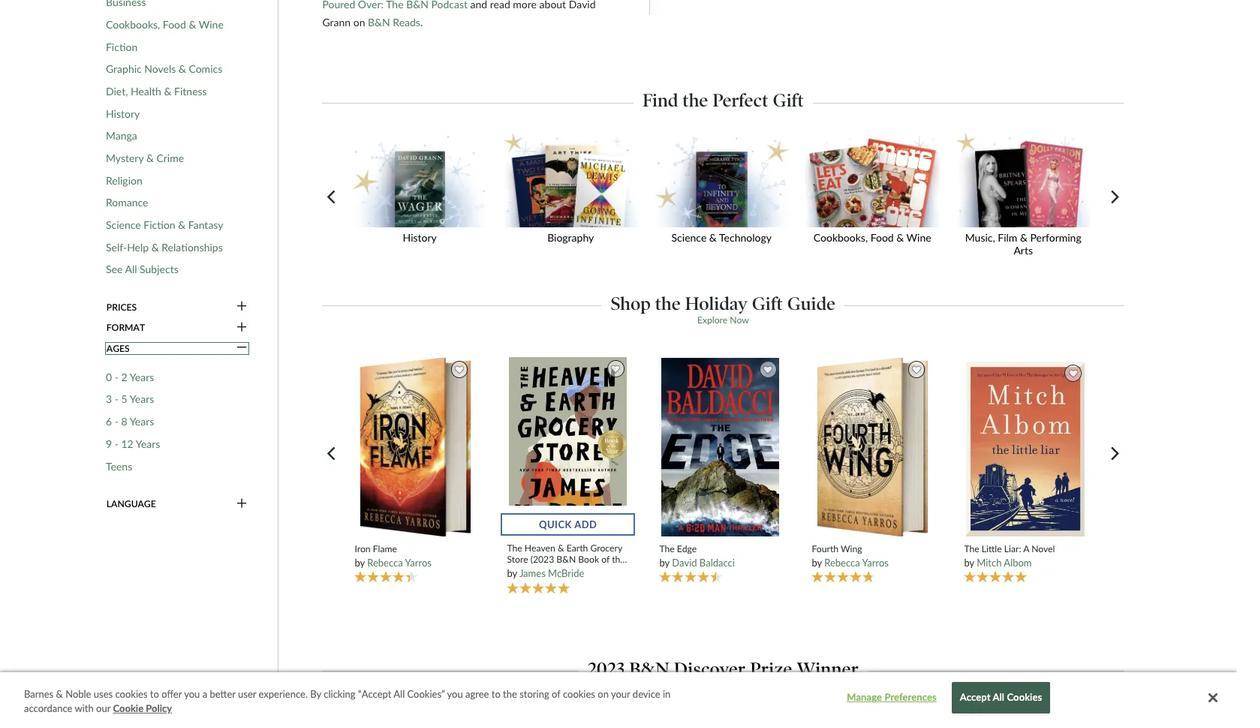 Task type: locate. For each thing, give the bounding box(es) containing it.
1 horizontal spatial yarros
[[863, 557, 889, 569]]

store
[[507, 554, 529, 565]]

2 horizontal spatial the
[[965, 543, 980, 554]]

0 vertical spatial food
[[163, 18, 186, 31]]

years right 12
[[136, 438, 160, 451]]

rebecca down wing in the right bottom of the page
[[825, 557, 861, 569]]

yarros for fourth wing by rebecca yarros
[[863, 557, 889, 569]]

gift
[[773, 90, 804, 111], [752, 293, 783, 314]]

1 horizontal spatial history link
[[347, 133, 498, 253]]

1 vertical spatial b&n
[[557, 554, 576, 565]]

manga link
[[106, 129, 137, 143]]

romance link
[[106, 196, 148, 209]]

2 horizontal spatial b&n
[[630, 658, 670, 680]]

2 vertical spatial b&n
[[630, 658, 670, 680]]

rebecca yarros link
[[367, 557, 432, 569], [825, 557, 889, 569]]

3 - from the top
[[115, 415, 119, 428]]

2 you from the left
[[447, 689, 463, 701]]

cookies
[[115, 689, 148, 701], [563, 689, 596, 701]]

the inside the little liar: a novel by mitch albom
[[965, 543, 980, 554]]

- right 6
[[115, 415, 119, 428]]

prices
[[106, 302, 137, 313]]

2 rebecca from the left
[[825, 557, 861, 569]]

gift inside shop the holiday gift guide explore now
[[752, 293, 783, 314]]

the up store
[[507, 543, 523, 554]]

1 horizontal spatial you
[[447, 689, 463, 701]]

0 horizontal spatial you
[[184, 689, 200, 701]]

0 horizontal spatial to
[[150, 689, 159, 701]]

david right about
[[569, 0, 596, 10]]

b&n reads link
[[368, 16, 421, 28]]

& inside music, film & performing arts
[[1021, 231, 1028, 244]]

the edge by david baldacci
[[660, 543, 735, 569]]

plus arrow image for ages
[[237, 342, 247, 355]]

1 - from the top
[[115, 371, 119, 384]]

music, film & performing arts image
[[951, 133, 1097, 227]]

the inside shop the holiday gift guide explore now
[[655, 293, 681, 314]]

2 rebecca yarros link from the left
[[825, 557, 889, 569]]

1 vertical spatial plus arrow image
[[237, 342, 247, 355]]

the little liar: a novel image
[[966, 361, 1086, 538]]

mystery & crime
[[106, 152, 184, 164]]

4 - from the top
[[115, 438, 119, 451]]

manage preferences button
[[845, 684, 939, 713]]

cookbooks,
[[106, 18, 160, 31], [814, 231, 868, 244]]

b&n inside the heaven & earth grocery store (2023 b&n book of the year)
[[557, 554, 576, 565]]

- inside "link"
[[115, 415, 119, 428]]

1 horizontal spatial to
[[492, 689, 501, 701]]

years inside "link"
[[130, 415, 154, 428]]

cookbooks, up fiction link
[[106, 18, 160, 31]]

help
[[127, 241, 149, 254]]

1 rebecca from the left
[[367, 557, 403, 569]]

wine
[[199, 18, 224, 31], [907, 231, 932, 244]]

0 horizontal spatial history
[[106, 107, 140, 120]]

years right 5 at bottom
[[130, 393, 154, 406]]

all right "see"
[[125, 263, 137, 276]]

cookies up cookie
[[115, 689, 148, 701]]

by down store
[[507, 568, 517, 580]]

0 horizontal spatial david
[[569, 0, 596, 10]]

novel
[[1032, 543, 1056, 554]]

you left a
[[184, 689, 200, 701]]

1 horizontal spatial rebecca yarros link
[[825, 557, 889, 569]]

yarros inside fourth wing by rebecca yarros
[[863, 557, 889, 569]]

1 vertical spatial cookbooks, food & wine link
[[800, 133, 951, 253]]

by
[[355, 557, 365, 569], [660, 557, 670, 569], [812, 557, 822, 569], [965, 557, 975, 569], [507, 568, 517, 580]]

1 vertical spatial history link
[[347, 133, 498, 253]]

find the perfect gift
[[643, 90, 804, 111]]

to right agree
[[492, 689, 501, 701]]

b&n up the mcbride at bottom
[[557, 554, 576, 565]]

gift left guide
[[752, 293, 783, 314]]

all right accept
[[993, 692, 1005, 704]]

ages button
[[106, 342, 249, 355]]

rebecca inside fourth wing by rebecca yarros
[[825, 557, 861, 569]]

0 horizontal spatial on
[[354, 16, 365, 28]]

0 vertical spatial fiction
[[106, 40, 138, 53]]

0 vertical spatial cookbooks, food & wine link
[[106, 18, 224, 31]]

1 vertical spatial fiction
[[144, 219, 175, 231]]

1 horizontal spatial rebecca
[[825, 557, 861, 569]]

history up manga
[[106, 107, 140, 120]]

self-
[[106, 241, 127, 254]]

2 to from the left
[[492, 689, 501, 701]]

1 horizontal spatial cookbooks,
[[814, 231, 868, 244]]

1 vertical spatial cookbooks,
[[814, 231, 868, 244]]

& right 'film' at the top right of the page
[[1021, 231, 1028, 244]]

by left david baldacci link
[[660, 557, 670, 569]]

years right 8
[[130, 415, 154, 428]]

iron
[[355, 543, 371, 554]]

0 horizontal spatial of
[[552, 689, 561, 701]]

discover
[[674, 658, 746, 680]]

the edge link
[[660, 543, 782, 555]]

fiction
[[106, 40, 138, 53], [144, 219, 175, 231]]

comics
[[189, 62, 223, 75]]

0 vertical spatial b&n
[[368, 16, 390, 28]]

the little liar: a novel link
[[965, 543, 1087, 555]]

0 horizontal spatial history link
[[106, 107, 140, 120]]

of inside barnes & noble uses cookies to offer you a better user experience. by clicking "accept all cookies" you agree to the storing of cookies on your device in accordance with our
[[552, 689, 561, 701]]

2 horizontal spatial all
[[993, 692, 1005, 704]]

b&n up device
[[630, 658, 670, 680]]

performing
[[1031, 231, 1082, 244]]

&
[[189, 18, 196, 31], [179, 62, 186, 75], [164, 85, 172, 98], [146, 152, 154, 164], [178, 219, 186, 231], [710, 231, 717, 244], [897, 231, 905, 244], [1021, 231, 1028, 244], [152, 241, 159, 254], [558, 543, 565, 554], [56, 689, 63, 701]]

cookbooks, down cookbooks, food & wine image
[[814, 231, 868, 244]]

mystery
[[106, 152, 144, 164]]

1 cookies from the left
[[115, 689, 148, 701]]

cookbooks, food & wine up the graphic novels & comics
[[106, 18, 224, 31]]

quick add
[[539, 519, 598, 531]]

1 horizontal spatial cookbooks, food & wine
[[814, 231, 932, 244]]

0 horizontal spatial the
[[507, 543, 523, 554]]

2 - from the top
[[115, 393, 119, 406]]

1 vertical spatial of
[[552, 689, 561, 701]]

plus arrow image
[[237, 321, 247, 335], [237, 342, 247, 355]]

& right help
[[152, 241, 159, 254]]

& left earth
[[558, 543, 565, 554]]

2
[[121, 371, 127, 384]]

rebecca yarros link for fourth wing by rebecca yarros
[[825, 557, 889, 569]]

cookies down the 2023
[[563, 689, 596, 701]]

0 vertical spatial plus arrow image
[[237, 321, 247, 335]]

subjects
[[140, 263, 179, 276]]

quick
[[539, 519, 572, 531]]

2 yarros from the left
[[863, 557, 889, 569]]

music, film & performing arts
[[966, 231, 1082, 256]]

the left the little
[[965, 543, 980, 554]]

- right 3 at the left bottom of page
[[115, 393, 119, 406]]

rebecca inside iron flame by rebecca yarros
[[367, 557, 403, 569]]

yarros inside iron flame by rebecca yarros
[[405, 557, 432, 569]]

religion
[[106, 174, 143, 187]]

on left your
[[598, 689, 609, 701]]

see
[[106, 263, 123, 276]]

science down "romance" link
[[106, 219, 141, 231]]

& left the technology
[[710, 231, 717, 244]]

1 horizontal spatial history
[[403, 231, 437, 244]]

iron flame link
[[355, 543, 477, 555]]

of right storing
[[552, 689, 561, 701]]

language button
[[106, 498, 249, 511]]

1 vertical spatial gift
[[752, 293, 783, 314]]

you left agree
[[447, 689, 463, 701]]

1 horizontal spatial fiction
[[144, 219, 175, 231]]

1 horizontal spatial b&n
[[557, 554, 576, 565]]

fourth wing by rebecca yarros
[[812, 543, 889, 569]]

the right shop
[[655, 293, 681, 314]]

1 vertical spatial food
[[871, 231, 894, 244]]

privacy alert dialog
[[0, 673, 1238, 725]]

relationships
[[162, 241, 223, 254]]

years for 3 - 5 years
[[130, 393, 154, 406]]

1 horizontal spatial cookies
[[563, 689, 596, 701]]

all inside button
[[993, 692, 1005, 704]]

by inside the little liar: a novel by mitch albom
[[965, 557, 975, 569]]

1 horizontal spatial wine
[[907, 231, 932, 244]]

minus arrow image
[[237, 301, 247, 314]]

to
[[150, 689, 159, 701], [492, 689, 501, 701]]

& up "accordance"
[[56, 689, 63, 701]]

by left 'mitch'
[[965, 557, 975, 569]]

of inside the heaven & earth grocery store (2023 b&n book of the year)
[[602, 554, 610, 565]]

& right health at the left top of the page
[[164, 85, 172, 98]]

fiction up graphic
[[106, 40, 138, 53]]

0 vertical spatial on
[[354, 16, 365, 28]]

by inside fourth wing by rebecca yarros
[[812, 557, 822, 569]]

the inside the heaven & earth grocery store (2023 b&n book of the year)
[[507, 543, 523, 554]]

biography
[[548, 231, 594, 244]]

food
[[163, 18, 186, 31], [871, 231, 894, 244]]

david inside and read more about david grann on
[[569, 0, 596, 10]]

science & technology image
[[649, 133, 795, 227]]

1 yarros from the left
[[405, 557, 432, 569]]

graphic
[[106, 62, 142, 75]]

by inside iron flame by rebecca yarros
[[355, 557, 365, 569]]

history down history image
[[403, 231, 437, 244]]

rebecca yarros link down flame
[[367, 557, 432, 569]]

0 horizontal spatial rebecca yarros link
[[367, 557, 432, 569]]

uses
[[94, 689, 113, 701]]

(2023
[[531, 554, 555, 565]]

0 vertical spatial of
[[602, 554, 610, 565]]

by james mcbride
[[507, 568, 585, 580]]

your
[[611, 689, 631, 701]]

wine up comics
[[199, 18, 224, 31]]

music, film & performing arts link
[[951, 133, 1102, 266]]

preferences
[[885, 692, 937, 704]]

cookies
[[1008, 692, 1043, 704]]

the inside barnes & noble uses cookies to offer you a better user experience. by clicking "accept all cookies" you agree to the storing of cookies on your device in accordance with our
[[503, 689, 517, 701]]

by down iron
[[355, 557, 365, 569]]

0 horizontal spatial fiction
[[106, 40, 138, 53]]

0 vertical spatial wine
[[199, 18, 224, 31]]

0 horizontal spatial rebecca
[[367, 557, 403, 569]]

1 horizontal spatial all
[[394, 689, 405, 701]]

1 vertical spatial wine
[[907, 231, 932, 244]]

1 vertical spatial history
[[403, 231, 437, 244]]

1 vertical spatial on
[[598, 689, 609, 701]]

yarros down "iron flame" link
[[405, 557, 432, 569]]

all right "accept
[[394, 689, 405, 701]]

1 horizontal spatial science
[[672, 231, 707, 244]]

years right '2'
[[130, 371, 154, 384]]

food down cookbooks, food & wine image
[[871, 231, 894, 244]]

of
[[602, 554, 610, 565], [552, 689, 561, 701]]

2 plus arrow image from the top
[[237, 342, 247, 355]]

science left the technology
[[672, 231, 707, 244]]

romance
[[106, 196, 148, 209]]

rebecca yarros link down wing in the right bottom of the page
[[825, 557, 889, 569]]

james
[[520, 568, 546, 580]]

see all subjects link
[[106, 263, 179, 276]]

9 - 12 years link
[[106, 438, 160, 451]]

storing
[[520, 689, 550, 701]]

on inside and read more about david grann on
[[354, 16, 365, 28]]

the left the edge
[[660, 543, 675, 554]]

- right 9 at the bottom of page
[[115, 438, 119, 451]]

0 vertical spatial cookbooks, food & wine
[[106, 18, 224, 31]]

now
[[730, 315, 750, 326]]

fiction up self-help & relationships
[[144, 219, 175, 231]]

1 horizontal spatial the
[[660, 543, 675, 554]]

yarros down fourth wing 'link'
[[863, 557, 889, 569]]

1 vertical spatial david
[[672, 557, 697, 569]]

1 horizontal spatial david
[[672, 557, 697, 569]]

1 rebecca yarros link from the left
[[367, 557, 432, 569]]

the
[[507, 543, 523, 554], [660, 543, 675, 554], [965, 543, 980, 554]]

of down grocery
[[602, 554, 610, 565]]

0 horizontal spatial cookbooks, food & wine link
[[106, 18, 224, 31]]

the inside the edge by david baldacci
[[660, 543, 675, 554]]

by inside the edge by david baldacci
[[660, 557, 670, 569]]

1 plus arrow image from the top
[[237, 321, 247, 335]]

cookbooks, food & wine down cookbooks, food & wine image
[[814, 231, 932, 244]]

grann
[[323, 16, 351, 28]]

1 horizontal spatial of
[[602, 554, 610, 565]]

0 horizontal spatial yarros
[[405, 557, 432, 569]]

0 horizontal spatial cookies
[[115, 689, 148, 701]]

by down fourth
[[812, 557, 822, 569]]

all for accept
[[993, 692, 1005, 704]]

0 horizontal spatial cookbooks, food & wine
[[106, 18, 224, 31]]

science
[[106, 219, 141, 231], [672, 231, 707, 244]]

0 vertical spatial gift
[[773, 90, 804, 111]]

9
[[106, 438, 112, 451]]

mystery & crime link
[[106, 152, 184, 165]]

0 vertical spatial david
[[569, 0, 596, 10]]

the down grocery
[[612, 554, 626, 565]]

david down the edge
[[672, 557, 697, 569]]

0 horizontal spatial science
[[106, 219, 141, 231]]

on right grann
[[354, 16, 365, 28]]

gift right perfect
[[773, 90, 804, 111]]

david
[[569, 0, 596, 10], [672, 557, 697, 569]]

cookies"
[[408, 689, 445, 701]]

the left storing
[[503, 689, 517, 701]]

0 horizontal spatial cookbooks,
[[106, 18, 160, 31]]

1 horizontal spatial on
[[598, 689, 609, 701]]

see all subjects
[[106, 263, 179, 276]]

rebecca
[[367, 557, 403, 569], [825, 557, 861, 569]]

0 horizontal spatial food
[[163, 18, 186, 31]]

noble
[[65, 689, 91, 701]]

to up policy
[[150, 689, 159, 701]]

b&n left the reads
[[368, 16, 390, 28]]

0 horizontal spatial all
[[125, 263, 137, 276]]

cookie policy link
[[113, 703, 172, 717]]

- right 0
[[115, 371, 119, 384]]

food up the graphic novels & comics
[[163, 18, 186, 31]]

shop
[[611, 293, 651, 314]]

the for liar:
[[965, 543, 980, 554]]

rebecca down flame
[[367, 557, 403, 569]]

wine left music,
[[907, 231, 932, 244]]

3 - 5 years
[[106, 393, 154, 406]]

rebecca for iron flame by rebecca yarros
[[367, 557, 403, 569]]

mcbride
[[548, 568, 585, 580]]

& left fantasy
[[178, 219, 186, 231]]

baldacci
[[700, 557, 735, 569]]



Task type: describe. For each thing, give the bounding box(es) containing it.
self-help & relationships link
[[106, 241, 223, 254]]

explore now link
[[698, 315, 750, 326]]

device
[[633, 689, 661, 701]]

barnes
[[24, 689, 54, 701]]

b&n reads .
[[368, 16, 423, 28]]

teens
[[106, 460, 132, 473]]

rebecca yarros link for iron flame by rebecca yarros
[[367, 557, 432, 569]]

the for by
[[660, 543, 675, 554]]

& left crime
[[146, 152, 154, 164]]

little
[[982, 543, 1003, 554]]

novels
[[144, 62, 176, 75]]

science fiction & fantasy
[[106, 219, 223, 231]]

by for iron flame by rebecca yarros
[[355, 557, 365, 569]]

iron flame image
[[360, 357, 472, 538]]

arts
[[1014, 244, 1034, 256]]

our
[[96, 703, 111, 715]]

0
[[106, 371, 112, 384]]

mitch
[[977, 557, 1002, 569]]

the little liar: a novel by mitch albom
[[965, 543, 1056, 569]]

language
[[106, 499, 156, 510]]

- for 6
[[115, 415, 119, 428]]

ages
[[106, 343, 130, 354]]

& inside the heaven & earth grocery store (2023 b&n book of the year)
[[558, 543, 565, 554]]

- for 0
[[115, 371, 119, 384]]

fourth wing link
[[812, 543, 934, 555]]

"accept
[[358, 689, 392, 701]]

science & technology link
[[649, 133, 800, 253]]

biography link
[[498, 133, 649, 253]]

0 vertical spatial cookbooks,
[[106, 18, 160, 31]]

self-help & relationships
[[106, 241, 223, 254]]

by
[[310, 689, 321, 701]]

guide
[[788, 293, 836, 314]]

fourth
[[812, 543, 839, 554]]

science fiction & fantasy link
[[106, 219, 223, 232]]

6 - 8 years
[[106, 415, 154, 428]]

fitness
[[174, 85, 207, 98]]

add
[[575, 519, 598, 531]]

all inside barnes & noble uses cookies to offer you a better user experience. by clicking "accept all cookies" you agree to the storing of cookies on your device in accordance with our
[[394, 689, 405, 701]]

& right novels
[[179, 62, 186, 75]]

graphic novels & comics
[[106, 62, 223, 75]]

experience.
[[259, 689, 308, 701]]

manage preferences
[[848, 692, 937, 704]]

format button
[[106, 321, 249, 335]]

accordance
[[24, 703, 72, 715]]

format
[[106, 322, 145, 334]]

religion link
[[106, 174, 143, 187]]

with
[[75, 703, 94, 715]]

rebecca for fourth wing by rebecca yarros
[[825, 557, 861, 569]]

all for see
[[125, 263, 137, 276]]

years for 0 - 2 years
[[130, 371, 154, 384]]

reads
[[393, 16, 421, 28]]

gift for holiday
[[752, 293, 783, 314]]

technology
[[720, 231, 772, 244]]

0 horizontal spatial b&n
[[368, 16, 390, 28]]

and read more about david grann on
[[323, 0, 596, 28]]

- for 3
[[115, 393, 119, 406]]

plus image
[[237, 498, 247, 511]]

accept all cookies
[[960, 692, 1043, 704]]

& up comics
[[189, 18, 196, 31]]

crime
[[157, 152, 184, 164]]

and
[[471, 0, 488, 10]]

history image
[[347, 133, 493, 227]]

1 you from the left
[[184, 689, 200, 701]]

years for 6 - 8 years
[[130, 415, 154, 428]]

winner
[[797, 658, 859, 680]]

- for 9
[[115, 438, 119, 451]]

0 horizontal spatial wine
[[199, 18, 224, 31]]

edge
[[677, 543, 697, 554]]

by for fourth wing by rebecca yarros
[[812, 557, 822, 569]]

heaven
[[525, 543, 556, 554]]

find
[[643, 90, 679, 111]]

1 horizontal spatial cookbooks, food & wine link
[[800, 133, 951, 253]]

holiday
[[685, 293, 748, 314]]

6 - 8 years link
[[106, 415, 154, 429]]

grocery
[[591, 543, 623, 554]]

& inside barnes & noble uses cookies to offer you a better user experience. by clicking "accept all cookies" you agree to the storing of cookies on your device in accordance with our
[[56, 689, 63, 701]]

barnes & noble uses cookies to offer you a better user experience. by clicking "accept all cookies" you agree to the storing of cookies on your device in accordance with our
[[24, 689, 671, 715]]

0 vertical spatial history
[[106, 107, 140, 120]]

book
[[579, 554, 599, 565]]

1 horizontal spatial food
[[871, 231, 894, 244]]

prize
[[751, 658, 793, 680]]

shop the holiday gift guide explore now
[[611, 293, 836, 326]]

flame
[[373, 543, 397, 554]]

offer
[[162, 689, 182, 701]]

on inside barnes & noble uses cookies to offer you a better user experience. by clicking "accept all cookies" you agree to the storing of cookies on your device in accordance with our
[[598, 689, 609, 701]]

9 - 12 years
[[106, 438, 160, 451]]

fourth wing image
[[817, 357, 929, 538]]

the heaven & earth grocery store (2023 b&n book of the year) image
[[509, 357, 628, 537]]

0 vertical spatial history link
[[106, 107, 140, 120]]

clicking
[[324, 689, 356, 701]]

mitch albom link
[[977, 557, 1032, 569]]

plus arrow image for format
[[237, 321, 247, 335]]

teens link
[[106, 460, 132, 473]]

david inside the edge by david baldacci
[[672, 557, 697, 569]]

5
[[121, 393, 127, 406]]

biography image
[[498, 133, 644, 227]]

manage
[[848, 692, 883, 704]]

user
[[238, 689, 256, 701]]

science for science & technology
[[672, 231, 707, 244]]

film
[[998, 231, 1018, 244]]

science for science fiction & fantasy
[[106, 219, 141, 231]]

a
[[203, 689, 207, 701]]

diet, health & fitness
[[106, 85, 207, 98]]

year)
[[507, 565, 527, 577]]

earth
[[567, 543, 588, 554]]

& down cookbooks, food & wine image
[[897, 231, 905, 244]]

by for the edge by david baldacci
[[660, 557, 670, 569]]

the for &
[[507, 543, 523, 554]]

liar:
[[1005, 543, 1022, 554]]

the heaven & earth grocery store (2023 b&n book of the year) link
[[507, 543, 629, 577]]

cookbooks, food & wine image
[[800, 133, 946, 227]]

1 to from the left
[[150, 689, 159, 701]]

albom
[[1005, 557, 1032, 569]]

james mcbride link
[[520, 568, 585, 580]]

cookie policy
[[113, 703, 172, 715]]

3 - 5 years link
[[106, 393, 154, 406]]

0 - 2 years
[[106, 371, 154, 384]]

gift for perfect
[[773, 90, 804, 111]]

the inside the heaven & earth grocery store (2023 b&n book of the year)
[[612, 554, 626, 565]]

the edge image
[[661, 357, 781, 538]]

yarros for iron flame by rebecca yarros
[[405, 557, 432, 569]]

years for 9 - 12 years
[[136, 438, 160, 451]]

explore
[[698, 315, 728, 326]]

2023
[[588, 658, 625, 680]]

better
[[210, 689, 236, 701]]

1 vertical spatial cookbooks, food & wine
[[814, 231, 932, 244]]

the right find
[[683, 90, 709, 111]]

accept
[[960, 692, 991, 704]]

8
[[121, 415, 127, 428]]

iron flame by rebecca yarros
[[355, 543, 432, 569]]

2 cookies from the left
[[563, 689, 596, 701]]



Task type: vqa. For each thing, say whether or not it's contained in the screenshot.
a
yes



